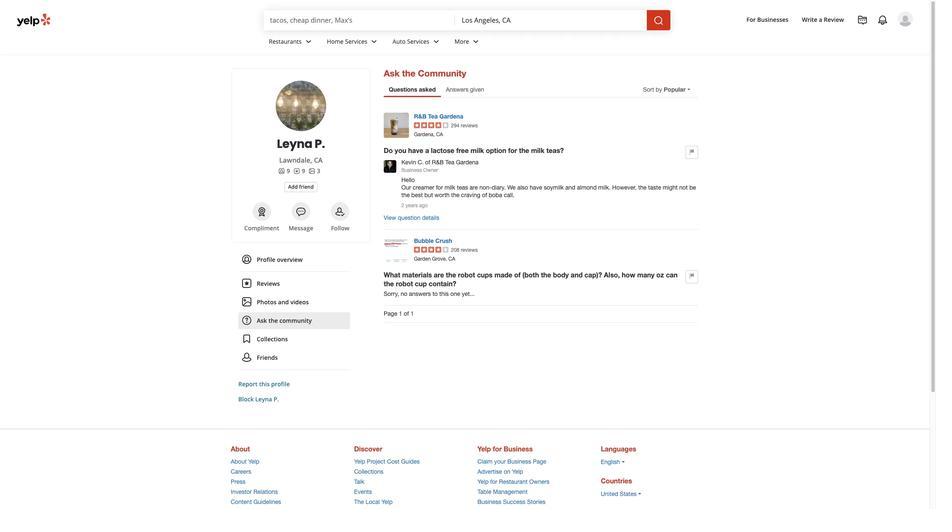 Task type: describe. For each thing, give the bounding box(es) containing it.
yelp up claim
[[478, 445, 491, 453]]

the local yelp link
[[354, 499, 393, 506]]

view question details
[[384, 214, 440, 221]]

leyna p. link
[[242, 136, 360, 152]]

ask for ask the community
[[384, 68, 400, 79]]

24 chevron down v2 image for restaurants
[[304, 36, 314, 47]]

milk inside kevin c. of r&b tea gardena business owner hello our creamer for milk teas are non-diary. we also have soymilk and almond milk. however, the taste might not be the best but worth the craving of boba call. 2 years ago
[[445, 184, 456, 191]]

3
[[317, 167, 321, 175]]

9 for the friends element
[[287, 167, 290, 175]]

1 vertical spatial collections link
[[354, 469, 384, 475]]

16 review v2 image
[[294, 168, 300, 175]]

cups
[[477, 271, 493, 279]]

0 horizontal spatial page
[[384, 310, 398, 317]]

our
[[402, 184, 411, 191]]

photos and videos link
[[239, 294, 350, 311]]

24 chevron down v2 image for more
[[471, 36, 481, 47]]

gardena inside kevin c. of r&b tea gardena business owner hello our creamer for milk teas are non-diary. we also have soymilk and almond milk. however, the taste might not be the best but worth the craving of boba call. 2 years ago
[[456, 159, 479, 166]]

we
[[508, 184, 516, 191]]

of right c.
[[426, 159, 431, 166]]

of inside what materials are the robot cups made of (both the body and cap)? also, how many oz can the robot cup contain?
[[515, 271, 521, 279]]

however,
[[613, 184, 637, 191]]

kevin
[[402, 159, 416, 166]]

view
[[384, 214, 397, 221]]

16 friends v2 image
[[278, 168, 285, 175]]

question
[[398, 214, 421, 221]]

24 review v2 image
[[242, 278, 252, 288]]

4.0 star rating image for have
[[414, 122, 449, 128]]

for inside kevin c. of r&b tea gardena business owner hello our creamer for milk teas are non-diary. we also have soymilk and almond milk. however, the taste might not be the best but worth the craving of boba call. 2 years ago
[[436, 184, 443, 191]]

about yelp link
[[231, 459, 260, 465]]

questions asked link
[[384, 82, 441, 97]]

more
[[455, 37, 470, 45]]

0 vertical spatial gardena
[[440, 113, 464, 120]]

p. inside button
[[274, 395, 279, 403]]

boba
[[489, 192, 503, 198]]

table management link
[[478, 489, 528, 496]]

claim your business page advertise on yelp yelp for restaurant owners table management business success stories
[[478, 459, 550, 506]]

sort
[[644, 86, 655, 93]]

1 horizontal spatial robot
[[458, 271, 476, 279]]

24 chevron down v2 image
[[431, 36, 442, 47]]

gardena, ca
[[414, 132, 443, 138]]

what
[[384, 271, 401, 279]]

2 horizontal spatial milk
[[532, 146, 545, 154]]

services for auto services
[[407, 37, 430, 45]]

0 vertical spatial have
[[409, 146, 424, 154]]

the left body in the bottom right of the page
[[541, 271, 552, 279]]

answers
[[446, 86, 469, 93]]

the up contain?
[[446, 271, 456, 279]]

ca inside leyna p. lawndale, ca
[[314, 156, 323, 165]]

1 vertical spatial this
[[259, 380, 270, 388]]

friends element
[[278, 167, 290, 175]]

yelp right on
[[512, 469, 524, 475]]

yelp down discover
[[354, 459, 366, 465]]

events link
[[354, 489, 372, 496]]

many
[[638, 271, 655, 279]]

follow
[[331, 224, 350, 232]]

block
[[239, 395, 254, 403]]

home
[[327, 37, 344, 45]]

advertise
[[478, 469, 503, 475]]

answers given
[[446, 86, 485, 93]]

discover
[[354, 445, 383, 453]]

lawndale,
[[279, 156, 312, 165]]

photos and videos
[[257, 298, 309, 306]]

questions asked tab list
[[384, 82, 490, 97]]

project
[[367, 459, 386, 465]]

popular
[[664, 86, 686, 93]]

294 reviews
[[451, 123, 478, 129]]

the down "what" on the bottom left of page
[[384, 280, 394, 288]]

questions asked
[[389, 86, 436, 93]]

what materials are the robot cups made of (both the body and cap)? also, how many oz can the robot cup contain?
[[384, 271, 678, 288]]

report this profile
[[239, 380, 290, 388]]

business success stories link
[[478, 499, 546, 506]]

leyna inside button
[[255, 395, 272, 403]]

craving
[[462, 192, 481, 198]]

are inside kevin c. of r&b tea gardena business owner hello our creamer for milk teas are non-diary. we also have soymilk and almond milk. however, the taste might not be the best but worth the craving of boba call. 2 years ago
[[470, 184, 478, 191]]

restaurants link
[[262, 30, 320, 55]]

press
[[231, 479, 246, 485]]

maria w. image
[[899, 11, 914, 27]]

content
[[231, 499, 252, 506]]

menu containing profile overview
[[239, 252, 350, 370]]

business down table
[[478, 499, 502, 506]]

questions
[[389, 86, 418, 93]]

the down our
[[402, 192, 410, 198]]

how
[[622, 271, 636, 279]]

2
[[402, 203, 405, 209]]

one
[[451, 291, 461, 297]]

r&b inside kevin c. of r&b tea gardena business owner hello our creamer for milk teas are non-diary. we also have soymilk and almond milk. however, the taste might not be the best but worth the craving of boba call. 2 years ago
[[432, 159, 444, 166]]

made
[[495, 271, 513, 279]]

more link
[[448, 30, 488, 55]]

reviews link
[[239, 276, 350, 292]]

message image
[[296, 207, 306, 217]]

auto services link
[[386, 30, 448, 55]]

sorry, no answers to this one yet...
[[384, 291, 475, 297]]

bubble crush image
[[384, 237, 409, 262]]

projects image
[[858, 15, 868, 25]]

profile
[[257, 256, 276, 264]]

restaurant
[[499, 479, 528, 485]]

yelp inside about yelp careers press investor relations content guidelines
[[248, 459, 260, 465]]

Find text field
[[270, 16, 449, 25]]

no
[[401, 291, 408, 297]]

view question details link
[[384, 214, 440, 221]]

taste
[[649, 184, 662, 191]]

1 horizontal spatial a
[[820, 15, 823, 23]]

friends
[[257, 354, 278, 362]]

auto services
[[393, 37, 430, 45]]

details
[[422, 214, 440, 221]]

0 horizontal spatial collections
[[257, 335, 288, 343]]

investor
[[231, 489, 252, 496]]

guides
[[401, 459, 420, 465]]

friends menu item
[[239, 350, 350, 370]]

videos
[[291, 298, 309, 306]]

0 horizontal spatial collections link
[[239, 331, 350, 348]]

not
[[680, 184, 688, 191]]

friends link
[[239, 350, 350, 366]]

ask the community link
[[239, 313, 350, 329]]

english button
[[601, 459, 628, 466]]

grove,
[[432, 256, 447, 262]]

ask the community menu item
[[239, 313, 350, 329]]

auto
[[393, 37, 406, 45]]

1 horizontal spatial this
[[440, 291, 449, 297]]

none field near
[[462, 16, 640, 25]]

photos element
[[309, 167, 321, 175]]

do you have a lactose free milk option for the milk teas?
[[384, 146, 564, 154]]

business inside kevin c. of r&b tea gardena business owner hello our creamer for milk teas are non-diary. we also have soymilk and almond milk. however, the taste might not be the best but worth the craving of boba call. 2 years ago
[[402, 167, 422, 173]]

r&b tea gardena link
[[414, 113, 464, 120]]

about for about
[[231, 445, 250, 453]]

community
[[418, 68, 467, 79]]

9 for reviews element
[[302, 167, 305, 175]]

home services
[[327, 37, 368, 45]]

stories
[[528, 499, 546, 506]]

businesses
[[758, 15, 789, 23]]



Task type: locate. For each thing, give the bounding box(es) containing it.
2 vertical spatial and
[[278, 298, 289, 306]]

ask for ask the community
[[257, 317, 267, 325]]

1 vertical spatial robot
[[396, 280, 413, 288]]

c.
[[418, 159, 424, 166]]

milk up worth
[[445, 184, 456, 191]]

tea inside kevin c. of r&b tea gardena business owner hello our creamer for milk teas are non-diary. we also have soymilk and almond milk. however, the taste might not be the best but worth the craving of boba call. 2 years ago
[[446, 159, 455, 166]]

0 horizontal spatial robot
[[396, 280, 413, 288]]

compliment image
[[257, 207, 267, 217]]

robot up no
[[396, 280, 413, 288]]

24 chevron down v2 image inside more link
[[471, 36, 481, 47]]

for up your
[[493, 445, 502, 453]]

yelp up table
[[478, 479, 489, 485]]

review
[[825, 15, 845, 23]]

2 horizontal spatial 24 chevron down v2 image
[[471, 36, 481, 47]]

4.0 star rating image up gardena, ca
[[414, 122, 449, 128]]

states
[[620, 491, 637, 498]]

0 horizontal spatial ask
[[257, 317, 267, 325]]

16 photos v2 image
[[309, 168, 316, 175]]

the right "option"
[[519, 146, 530, 154]]

1 down no
[[399, 310, 403, 317]]

the left 'taste'
[[639, 184, 647, 191]]

united states
[[601, 491, 639, 498]]

1 horizontal spatial ask
[[384, 68, 400, 79]]

also,
[[604, 271, 620, 279]]

1 horizontal spatial 1
[[411, 310, 414, 317]]

content guidelines link
[[231, 499, 281, 506]]

gardena up the 294 on the left top
[[440, 113, 464, 120]]

tea down lactose
[[446, 159, 455, 166]]

can
[[667, 271, 678, 279]]

1 horizontal spatial ca
[[437, 132, 443, 138]]

and left videos
[[278, 298, 289, 306]]

1 vertical spatial leyna
[[255, 395, 272, 403]]

collections inside yelp project cost guides collections talk events the local yelp
[[354, 469, 384, 475]]

1 vertical spatial about
[[231, 459, 247, 465]]

1 vertical spatial reviews
[[461, 247, 478, 253]]

add friend button
[[285, 182, 318, 192]]

services for home services
[[345, 37, 368, 45]]

and inside what materials are the robot cups made of (both the body and cap)? also, how many oz can the robot cup contain?
[[571, 271, 583, 279]]

1 vertical spatial tea
[[446, 159, 455, 166]]

are up contain?
[[434, 271, 444, 279]]

1 horizontal spatial leyna
[[277, 136, 313, 152]]

reviews element
[[294, 167, 305, 175]]

p. down 'profile'
[[274, 395, 279, 403]]

management
[[493, 489, 528, 496]]

claim your business page link
[[478, 459, 547, 465]]

1 4.0 star rating image from the top
[[414, 122, 449, 128]]

to
[[433, 291, 438, 297]]

1 horizontal spatial collections link
[[354, 469, 384, 475]]

follow image
[[335, 207, 346, 217]]

your
[[495, 459, 506, 465]]

0 horizontal spatial ca
[[314, 156, 323, 165]]

answers given link
[[441, 82, 490, 97]]

0 horizontal spatial tea
[[428, 113, 438, 120]]

1 vertical spatial p.
[[274, 395, 279, 403]]

the down teas
[[452, 192, 460, 198]]

reviews right '208'
[[461, 247, 478, 253]]

of down non-
[[482, 192, 487, 198]]

about for about yelp careers press investor relations content guidelines
[[231, 459, 247, 465]]

overview
[[277, 256, 303, 264]]

p. inside leyna p. lawndale, ca
[[315, 136, 325, 152]]

user actions element
[[740, 11, 925, 62]]

have right also in the top right of the page
[[530, 184, 543, 191]]

24 chevron down v2 image inside restaurants "link"
[[304, 36, 314, 47]]

might
[[663, 184, 678, 191]]

cup
[[415, 280, 427, 288]]

0 vertical spatial and
[[566, 184, 576, 191]]

about up about yelp link on the left of the page
[[231, 445, 250, 453]]

9 inside the friends element
[[287, 167, 290, 175]]

for down the advertise
[[491, 479, 498, 485]]

services right home
[[345, 37, 368, 45]]

almond
[[577, 184, 597, 191]]

and left almond
[[566, 184, 576, 191]]

page up "owners"
[[533, 459, 547, 465]]

208
[[451, 247, 460, 253]]

0 vertical spatial ca
[[437, 132, 443, 138]]

24 chevron down v2 image left auto
[[369, 36, 379, 47]]

ask inside "link"
[[257, 317, 267, 325]]

1 reviews from the top
[[461, 123, 478, 129]]

24 chevron down v2 image right more
[[471, 36, 481, 47]]

2 9 from the left
[[302, 167, 305, 175]]

p.
[[315, 136, 325, 152], [274, 395, 279, 403]]

owner
[[424, 167, 438, 173]]

0 vertical spatial about
[[231, 445, 250, 453]]

0 horizontal spatial leyna
[[255, 395, 272, 403]]

ask right 24 questions v2 "icon"
[[257, 317, 267, 325]]

24 friends v2 image
[[242, 352, 252, 362]]

services inside "link"
[[407, 37, 430, 45]]

search image
[[654, 15, 664, 25]]

report
[[239, 380, 258, 388]]

profile overview
[[257, 256, 303, 264]]

ca right gardena,
[[437, 132, 443, 138]]

a right write at the top right of the page
[[820, 15, 823, 23]]

notifications image
[[878, 15, 888, 25]]

gardena down free
[[456, 159, 479, 166]]

the down photos
[[269, 317, 278, 325]]

the up questions asked
[[402, 68, 416, 79]]

this
[[440, 291, 449, 297], [259, 380, 270, 388]]

1 about from the top
[[231, 445, 250, 453]]

ago
[[420, 203, 428, 209]]

events
[[354, 489, 372, 496]]

Near text field
[[462, 16, 640, 25]]

r&b up gardena,
[[414, 113, 427, 120]]

0 vertical spatial reviews
[[461, 123, 478, 129]]

reviews for cups
[[461, 247, 478, 253]]

for inside claim your business page advertise on yelp yelp for restaurant owners table management business success stories
[[491, 479, 498, 485]]

0 vertical spatial are
[[470, 184, 478, 191]]

0 horizontal spatial this
[[259, 380, 270, 388]]

p. up 3
[[315, 136, 325, 152]]

yelp project cost guides collections talk events the local yelp
[[354, 459, 420, 506]]

profile overview menu item
[[239, 252, 350, 272]]

1 horizontal spatial p.
[[315, 136, 325, 152]]

9 right 16 friends v2 image
[[287, 167, 290, 175]]

robot left cups
[[458, 271, 476, 279]]

24 profile v2 image
[[242, 254, 252, 264]]

1 horizontal spatial 9
[[302, 167, 305, 175]]

photos
[[257, 298, 277, 306]]

2 24 chevron down v2 image from the left
[[369, 36, 379, 47]]

services left 24 chevron down v2 icon
[[407, 37, 430, 45]]

1 down answers
[[411, 310, 414, 317]]

option
[[486, 146, 507, 154]]

this left 'profile'
[[259, 380, 270, 388]]

yelp project cost guides link
[[354, 459, 420, 465]]

1 horizontal spatial have
[[530, 184, 543, 191]]

collections up friends
[[257, 335, 288, 343]]

community
[[280, 317, 312, 325]]

sort by popular
[[644, 86, 686, 93]]

r&b up owner
[[432, 159, 444, 166]]

1 horizontal spatial tea
[[446, 159, 455, 166]]

business down kevin
[[402, 167, 422, 173]]

294
[[451, 123, 460, 129]]

1 horizontal spatial collections
[[354, 469, 384, 475]]

garden grove, ca
[[414, 256, 456, 262]]

24 collections v2 image
[[242, 334, 252, 344]]

r&b tea gardena image
[[384, 113, 409, 138]]

business categories element
[[262, 30, 914, 55]]

hello
[[402, 177, 415, 183]]

0 vertical spatial collections
[[257, 335, 288, 343]]

1 vertical spatial have
[[530, 184, 543, 191]]

2 4.0 star rating image from the top
[[414, 247, 449, 253]]

business
[[402, 167, 422, 173], [504, 445, 533, 453], [508, 459, 532, 465], [478, 499, 502, 506]]

0 vertical spatial page
[[384, 310, 398, 317]]

0 vertical spatial collections link
[[239, 331, 350, 348]]

united
[[601, 491, 619, 498]]

1 vertical spatial a
[[426, 146, 429, 154]]

cap)?
[[585, 271, 603, 279]]

0 vertical spatial robot
[[458, 271, 476, 279]]

4.0 star rating image for are
[[414, 247, 449, 253]]

0 horizontal spatial services
[[345, 37, 368, 45]]

teas
[[457, 184, 468, 191]]

collections link down project at the bottom of the page
[[354, 469, 384, 475]]

have inside kevin c. of r&b tea gardena business owner hello our creamer for milk teas are non-diary. we also have soymilk and almond milk. however, the taste might not be the best but worth the craving of boba call. 2 years ago
[[530, 184, 543, 191]]

1 vertical spatial collections
[[354, 469, 384, 475]]

are inside what materials are the robot cups made of (both the body and cap)? also, how many oz can the robot cup contain?
[[434, 271, 444, 279]]

lactose
[[431, 146, 455, 154]]

1 none field from the left
[[270, 16, 449, 25]]

24 photos v2 image
[[242, 297, 252, 307]]

page inside claim your business page advertise on yelp yelp for restaurant owners table management business success stories
[[533, 459, 547, 465]]

1 horizontal spatial milk
[[471, 146, 484, 154]]

1 vertical spatial ask
[[257, 317, 267, 325]]

yelp up the careers
[[248, 459, 260, 465]]

9 inside reviews element
[[302, 167, 305, 175]]

for
[[747, 15, 756, 23]]

you
[[395, 146, 407, 154]]

1 24 chevron down v2 image from the left
[[304, 36, 314, 47]]

24 questions v2 image
[[242, 315, 252, 325]]

2 about from the top
[[231, 459, 247, 465]]

1 vertical spatial gardena
[[456, 159, 479, 166]]

add
[[288, 183, 298, 190]]

and inside kevin c. of r&b tea gardena business owner hello our creamer for milk teas are non-diary. we also have soymilk and almond milk. however, the taste might not be the best but worth the craving of boba call. 2 years ago
[[566, 184, 576, 191]]

1 vertical spatial are
[[434, 271, 444, 279]]

2 none field from the left
[[462, 16, 640, 25]]

the inside "link"
[[269, 317, 278, 325]]

page down sorry,
[[384, 310, 398, 317]]

have up c.
[[409, 146, 424, 154]]

1 horizontal spatial none field
[[462, 16, 640, 25]]

2 horizontal spatial ca
[[449, 256, 456, 262]]

0 vertical spatial tea
[[428, 113, 438, 120]]

leyna inside leyna p. lawndale, ca
[[277, 136, 313, 152]]

talk
[[354, 479, 365, 485]]

oz
[[657, 271, 665, 279]]

tea up gardena, ca
[[428, 113, 438, 120]]

gardena,
[[414, 132, 435, 138]]

0 vertical spatial ask
[[384, 68, 400, 79]]

0 vertical spatial p.
[[315, 136, 325, 152]]

ask up questions
[[384, 68, 400, 79]]

leyna down "report this profile"
[[255, 395, 272, 403]]

ca
[[437, 132, 443, 138], [314, 156, 323, 165], [449, 256, 456, 262]]

0 horizontal spatial none field
[[270, 16, 449, 25]]

also
[[518, 184, 529, 191]]

2 vertical spatial ca
[[449, 256, 456, 262]]

0 horizontal spatial have
[[409, 146, 424, 154]]

contain?
[[429, 280, 457, 288]]

by
[[656, 86, 663, 93]]

report this profile link
[[239, 380, 290, 388]]

24 chevron down v2 image inside home services link
[[369, 36, 379, 47]]

208 reviews
[[451, 247, 478, 253]]

are up "craving" on the top of the page
[[470, 184, 478, 191]]

for right "option"
[[509, 146, 518, 154]]

4.0 star rating image
[[414, 122, 449, 128], [414, 247, 449, 253]]

1 horizontal spatial services
[[407, 37, 430, 45]]

friend
[[299, 183, 314, 190]]

given
[[470, 86, 485, 93]]

years
[[406, 203, 418, 209]]

0 horizontal spatial 1
[[399, 310, 403, 317]]

2 reviews from the top
[[461, 247, 478, 253]]

garden
[[414, 256, 431, 262]]

1 1 from the left
[[399, 310, 403, 317]]

ca up 3
[[314, 156, 323, 165]]

0 horizontal spatial p.
[[274, 395, 279, 403]]

and right body in the bottom right of the page
[[571, 271, 583, 279]]

none field find
[[270, 16, 449, 25]]

about
[[231, 445, 250, 453], [231, 459, 247, 465]]

about inside about yelp careers press investor relations content guidelines
[[231, 459, 247, 465]]

collections link down ask the community "link"
[[239, 331, 350, 348]]

None field
[[270, 16, 449, 25], [462, 16, 640, 25]]

24 chevron down v2 image right restaurants
[[304, 36, 314, 47]]

1 horizontal spatial page
[[533, 459, 547, 465]]

ask the community
[[384, 68, 467, 79]]

reviews
[[461, 123, 478, 129], [461, 247, 478, 253]]

1 horizontal spatial 24 chevron down v2 image
[[369, 36, 379, 47]]

0 horizontal spatial milk
[[445, 184, 456, 191]]

0 vertical spatial leyna
[[277, 136, 313, 152]]

ca down '208'
[[449, 256, 456, 262]]

compliment
[[244, 224, 279, 232]]

2 1 from the left
[[411, 310, 414, 317]]

0 vertical spatial 4.0 star rating image
[[414, 122, 449, 128]]

local
[[366, 499, 380, 506]]

3 24 chevron down v2 image from the left
[[471, 36, 481, 47]]

0 horizontal spatial 9
[[287, 167, 290, 175]]

1 vertical spatial and
[[571, 271, 583, 279]]

kevin c. of r&b tea gardena business owner hello our creamer for milk teas are non-diary. we also have soymilk and almond milk. however, the taste might not be the best but worth the craving of boba call. 2 years ago
[[402, 159, 697, 209]]

relations
[[254, 489, 278, 496]]

add friend
[[288, 183, 314, 190]]

for up worth
[[436, 184, 443, 191]]

0 horizontal spatial 24 chevron down v2 image
[[304, 36, 314, 47]]

of left (both
[[515, 271, 521, 279]]

leyna up lawndale,
[[277, 136, 313, 152]]

yet...
[[462, 291, 475, 297]]

business up claim your business page 'link'
[[504, 445, 533, 453]]

1 vertical spatial r&b
[[432, 159, 444, 166]]

0 vertical spatial this
[[440, 291, 449, 297]]

materials
[[403, 271, 432, 279]]

collections down project at the bottom of the page
[[354, 469, 384, 475]]

reviews for free
[[461, 123, 478, 129]]

1 vertical spatial page
[[533, 459, 547, 465]]

about up the careers
[[231, 459, 247, 465]]

milk left teas?
[[532, 146, 545, 154]]

ask the community
[[257, 317, 312, 325]]

1 9 from the left
[[287, 167, 290, 175]]

the
[[402, 68, 416, 79], [519, 146, 530, 154], [639, 184, 647, 191], [402, 192, 410, 198], [452, 192, 460, 198], [446, 271, 456, 279], [541, 271, 552, 279], [384, 280, 394, 288], [269, 317, 278, 325]]

a left lactose
[[426, 146, 429, 154]]

0 horizontal spatial are
[[434, 271, 444, 279]]

on
[[504, 469, 511, 475]]

9 right 16 review v2 icon at top
[[302, 167, 305, 175]]

menu
[[239, 252, 350, 370]]

1 horizontal spatial r&b
[[432, 159, 444, 166]]

call.
[[504, 192, 515, 198]]

24 chevron down v2 image
[[304, 36, 314, 47], [369, 36, 379, 47], [471, 36, 481, 47]]

2 services from the left
[[407, 37, 430, 45]]

home services link
[[320, 30, 386, 55]]

soymilk
[[544, 184, 564, 191]]

business up on
[[508, 459, 532, 465]]

1 services from the left
[[345, 37, 368, 45]]

english
[[601, 459, 622, 466]]

kevin c. image
[[384, 160, 397, 173]]

1 horizontal spatial are
[[470, 184, 478, 191]]

1 vertical spatial 4.0 star rating image
[[414, 247, 449, 253]]

24 chevron down v2 image for home services
[[369, 36, 379, 47]]

milk right free
[[471, 146, 484, 154]]

4.0 star rating image down bubble crush link on the left
[[414, 247, 449, 253]]

reviews right the 294 on the left top
[[461, 123, 478, 129]]

of down no
[[404, 310, 409, 317]]

bubble crush link
[[414, 237, 453, 244]]

None search field
[[264, 10, 672, 30]]

worth
[[435, 192, 450, 198]]

0 horizontal spatial r&b
[[414, 113, 427, 120]]

0 vertical spatial r&b
[[414, 113, 427, 120]]

yelp right the local
[[382, 499, 393, 506]]

1 vertical spatial ca
[[314, 156, 323, 165]]

careers link
[[231, 469, 251, 475]]

0 vertical spatial a
[[820, 15, 823, 23]]

for businesses
[[747, 15, 789, 23]]

0 horizontal spatial a
[[426, 146, 429, 154]]

this right the to
[[440, 291, 449, 297]]



Task type: vqa. For each thing, say whether or not it's contained in the screenshot.
second the About from the bottom of the page
yes



